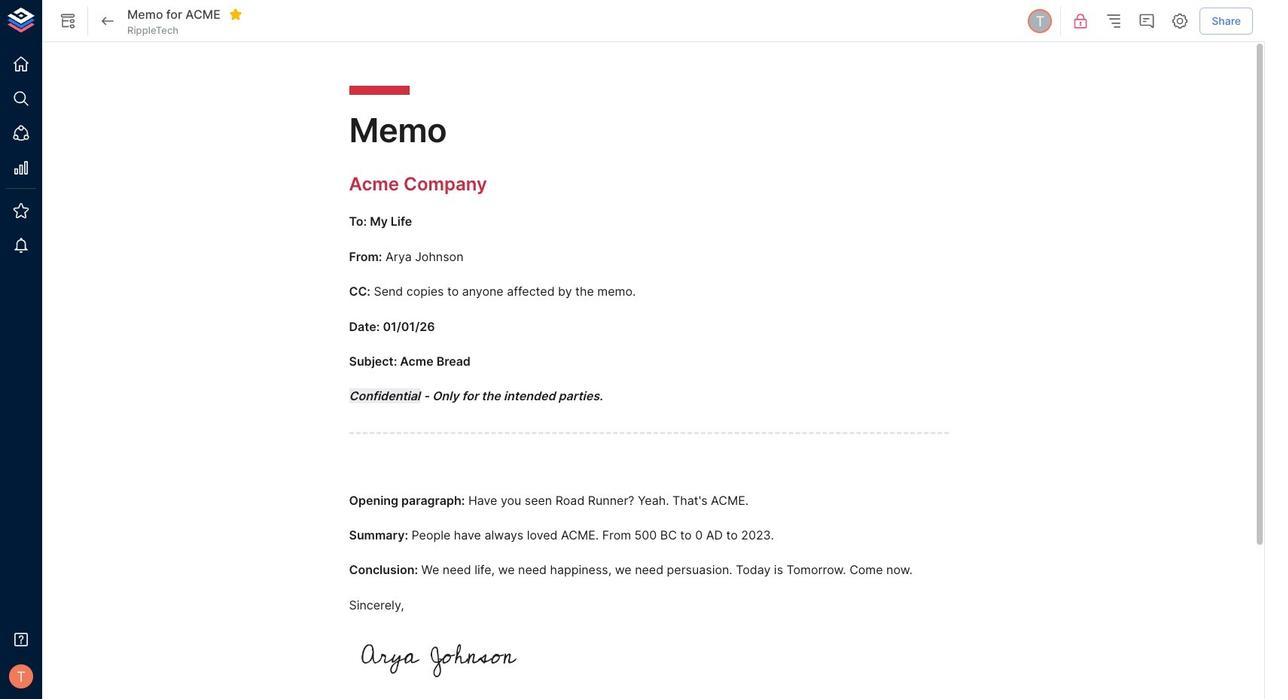 Task type: locate. For each thing, give the bounding box(es) containing it.
comments image
[[1139, 12, 1157, 30]]

show wiki image
[[59, 12, 77, 30]]

remove favorite image
[[229, 7, 242, 21]]

table of contents image
[[1106, 12, 1124, 30]]

settings image
[[1172, 12, 1190, 30]]



Task type: describe. For each thing, give the bounding box(es) containing it.
go back image
[[99, 12, 117, 30]]

this document is locked image
[[1072, 12, 1090, 30]]



Task type: vqa. For each thing, say whether or not it's contained in the screenshot.
date:
no



